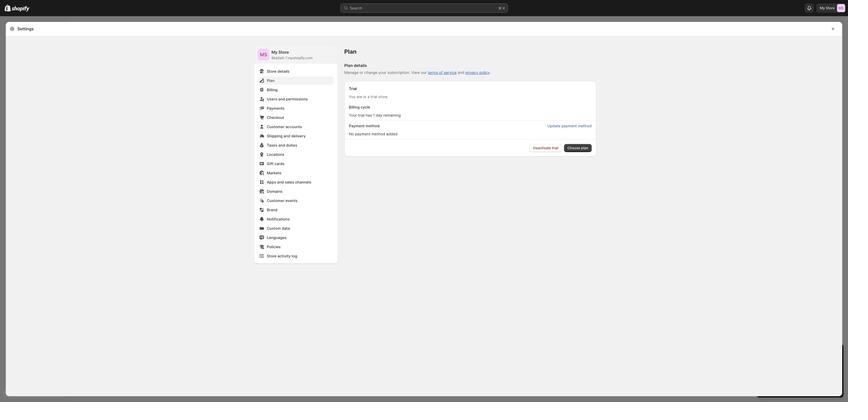 Task type: describe. For each thing, give the bounding box(es) containing it.
permissions
[[286, 97, 308, 101]]

a
[[367, 94, 370, 99]]

custom data
[[267, 226, 290, 231]]

k
[[503, 6, 505, 10]]

payments link
[[258, 104, 334, 112]]

my for my store 8ba5a5-7.myshopify.com
[[271, 50, 277, 55]]

search
[[350, 6, 362, 10]]

events
[[285, 199, 298, 203]]

store inside "link"
[[267, 69, 277, 74]]

privacy policy link
[[465, 70, 490, 75]]

0 horizontal spatial shopify image
[[5, 5, 11, 12]]

1 horizontal spatial shopify image
[[12, 6, 30, 12]]

shipping
[[267, 134, 283, 138]]

my store image
[[258, 49, 269, 60]]

day
[[376, 113, 382, 118]]

users
[[267, 97, 277, 101]]

.
[[490, 70, 491, 75]]

notifications
[[267, 217, 290, 222]]

store details
[[267, 69, 289, 74]]

locations link
[[258, 151, 334, 159]]

custom
[[267, 226, 281, 231]]

plan link
[[258, 77, 334, 85]]

apps and sales channels link
[[258, 178, 334, 186]]

payment method
[[349, 124, 380, 128]]

plan inside plan details manage or change your subscription. view our terms of service and privacy policy .
[[344, 63, 353, 68]]

apps and sales channels
[[267, 180, 311, 185]]

trial for your
[[358, 113, 365, 118]]

and inside plan details manage or change your subscription. view our terms of service and privacy policy .
[[458, 70, 464, 75]]

details for plan
[[354, 63, 367, 68]]

activity
[[277, 254, 291, 259]]

billing for billing cycle
[[349, 105, 360, 110]]

taxes and duties link
[[258, 141, 334, 149]]

of
[[439, 70, 443, 75]]

customer for customer accounts
[[267, 125, 284, 129]]

method up no payment method added
[[366, 124, 380, 128]]

shop settings menu element
[[254, 45, 337, 264]]

store activity log link
[[258, 252, 334, 260]]

your
[[349, 113, 357, 118]]

domains link
[[258, 188, 334, 196]]

payment for no
[[355, 132, 371, 136]]

settings dialog
[[6, 22, 842, 397]]

markets
[[267, 171, 281, 175]]

languages link
[[258, 234, 334, 242]]

privacy
[[465, 70, 478, 75]]

duties
[[286, 143, 297, 148]]

0 vertical spatial trial
[[371, 94, 377, 99]]

choose
[[568, 146, 580, 150]]

your
[[378, 70, 386, 75]]

update payment method link
[[544, 122, 595, 130]]

deactivate trial
[[533, 146, 558, 150]]

1 day left in your trial element
[[757, 360, 844, 398]]

plan details manage or change your subscription. view our terms of service and privacy policy .
[[344, 63, 491, 75]]

gift
[[267, 162, 274, 166]]

checkout link
[[258, 114, 334, 122]]

sales
[[285, 180, 294, 185]]

settings
[[17, 26, 34, 31]]

and for permissions
[[278, 97, 285, 101]]

store inside my store 8ba5a5-7.myshopify.com
[[278, 50, 289, 55]]

accounts
[[285, 125, 302, 129]]

notifications link
[[258, 215, 334, 223]]

customer events link
[[258, 197, 334, 205]]

are
[[357, 94, 362, 99]]

policies
[[267, 245, 281, 249]]

and for sales
[[277, 180, 284, 185]]

terms
[[428, 70, 438, 75]]

cycle
[[361, 105, 370, 110]]

or
[[360, 70, 363, 75]]

apps
[[267, 180, 276, 185]]

deactivate trial button
[[530, 144, 562, 152]]

you
[[349, 94, 356, 99]]

update
[[547, 124, 560, 128]]

users and permissions link
[[258, 95, 334, 103]]

languages
[[267, 236, 287, 240]]

gift cards link
[[258, 160, 334, 168]]

delivery
[[291, 134, 306, 138]]

channels
[[295, 180, 311, 185]]

ms button
[[258, 49, 269, 60]]



Task type: vqa. For each thing, say whether or not it's contained in the screenshot.
delivery
yes



Task type: locate. For each thing, give the bounding box(es) containing it.
policy
[[479, 70, 490, 75]]

billing for billing
[[267, 88, 278, 92]]

1 horizontal spatial payment
[[562, 124, 577, 128]]

0 horizontal spatial payment
[[355, 132, 371, 136]]

users and permissions
[[267, 97, 308, 101]]

has
[[366, 113, 372, 118]]

customer accounts link
[[258, 123, 334, 131]]

0 vertical spatial plan
[[344, 48, 357, 55]]

customer
[[267, 125, 284, 129], [267, 199, 284, 203]]

taxes
[[267, 143, 277, 148]]

brand link
[[258, 206, 334, 214]]

customer events
[[267, 199, 298, 203]]

1 customer from the top
[[267, 125, 284, 129]]

0 vertical spatial customer
[[267, 125, 284, 129]]

trial right deactivate
[[552, 146, 558, 150]]

and right apps
[[277, 180, 284, 185]]

data
[[282, 226, 290, 231]]

1 vertical spatial my
[[271, 50, 277, 55]]

1 vertical spatial details
[[277, 69, 289, 74]]

1 vertical spatial plan
[[344, 63, 353, 68]]

manage
[[344, 70, 359, 75]]

choose plan
[[568, 146, 588, 150]]

1 vertical spatial billing
[[349, 105, 360, 110]]

2 customer from the top
[[267, 199, 284, 203]]

your trial has 1 day remaining
[[349, 113, 401, 118]]

billing up your
[[349, 105, 360, 110]]

1 horizontal spatial details
[[354, 63, 367, 68]]

1 vertical spatial trial
[[358, 113, 365, 118]]

7.myshopify.com
[[285, 56, 313, 60]]

markets link
[[258, 169, 334, 177]]

custom data link
[[258, 225, 334, 233]]

payment
[[562, 124, 577, 128], [355, 132, 371, 136]]

locations
[[267, 152, 284, 157]]

details inside plan details manage or change your subscription. view our terms of service and privacy policy .
[[354, 63, 367, 68]]

method left added
[[372, 132, 385, 136]]

billing inside 'link'
[[267, 88, 278, 92]]

1 vertical spatial payment
[[355, 132, 371, 136]]

1 horizontal spatial trial
[[371, 94, 377, 99]]

choose plan link
[[564, 144, 592, 152]]

payment inside update payment method link
[[562, 124, 577, 128]]

dialog
[[845, 22, 848, 397]]

and right "taxes"
[[278, 143, 285, 148]]

method up plan
[[578, 124, 592, 128]]

my store
[[820, 6, 835, 10]]

customer accounts
[[267, 125, 302, 129]]

and down customer accounts
[[284, 134, 290, 138]]

details for store
[[277, 69, 289, 74]]

store details link
[[258, 67, 334, 75]]

gift cards
[[267, 162, 285, 166]]

subscription.
[[387, 70, 410, 75]]

0 horizontal spatial billing
[[267, 88, 278, 92]]

my store image
[[837, 4, 845, 12]]

remaining
[[383, 113, 401, 118]]

0 vertical spatial billing
[[267, 88, 278, 92]]

0 horizontal spatial trial
[[358, 113, 365, 118]]

0 vertical spatial details
[[354, 63, 367, 68]]

store down 8ba5a5-
[[267, 69, 277, 74]]

customer for customer events
[[267, 199, 284, 203]]

service
[[444, 70, 457, 75]]

my left my store icon
[[820, 6, 825, 10]]

0 horizontal spatial my
[[271, 50, 277, 55]]

method for update payment method
[[578, 124, 592, 128]]

customer down the domains
[[267, 199, 284, 203]]

0 vertical spatial payment
[[562, 124, 577, 128]]

trial inside 'button'
[[552, 146, 558, 150]]

plan
[[581, 146, 588, 150]]

and right service
[[458, 70, 464, 75]]

my store 8ba5a5-7.myshopify.com
[[271, 50, 313, 60]]

store left my store icon
[[826, 6, 835, 10]]

payment
[[349, 124, 365, 128]]

2 vertical spatial plan
[[267, 78, 275, 83]]

1 horizontal spatial billing
[[349, 105, 360, 110]]

our
[[421, 70, 427, 75]]

2 vertical spatial trial
[[552, 146, 558, 150]]

⌘ k
[[498, 6, 505, 10]]

trial
[[349, 86, 357, 91]]

no payment method added
[[349, 132, 398, 136]]

2 horizontal spatial trial
[[552, 146, 558, 150]]

plan inside shop settings menu element
[[267, 78, 275, 83]]

my up 8ba5a5-
[[271, 50, 277, 55]]

change
[[364, 70, 377, 75]]

1 vertical spatial customer
[[267, 199, 284, 203]]

trial for deactivate
[[552, 146, 558, 150]]

my inside my store 8ba5a5-7.myshopify.com
[[271, 50, 277, 55]]

billing up users
[[267, 88, 278, 92]]

⌘
[[498, 6, 502, 10]]

shipping and delivery link
[[258, 132, 334, 140]]

terms of service link
[[428, 70, 457, 75]]

plan
[[344, 48, 357, 55], [344, 63, 353, 68], [267, 78, 275, 83]]

8ba5a5-
[[271, 56, 285, 60]]

update payment method
[[547, 124, 592, 128]]

details
[[354, 63, 367, 68], [277, 69, 289, 74]]

trial right a
[[371, 94, 377, 99]]

policies link
[[258, 243, 334, 251]]

0 horizontal spatial details
[[277, 69, 289, 74]]

cards
[[275, 162, 285, 166]]

details inside "link"
[[277, 69, 289, 74]]

and
[[458, 70, 464, 75], [278, 97, 285, 101], [284, 134, 290, 138], [278, 143, 285, 148], [277, 180, 284, 185]]

added
[[386, 132, 398, 136]]

1 horizontal spatial my
[[820, 6, 825, 10]]

payment right update
[[562, 124, 577, 128]]

shopify image
[[5, 5, 11, 12], [12, 6, 30, 12]]

and for delivery
[[284, 134, 290, 138]]

and for duties
[[278, 143, 285, 148]]

billing
[[267, 88, 278, 92], [349, 105, 360, 110]]

payments
[[267, 106, 285, 111]]

view
[[411, 70, 420, 75]]

taxes and duties
[[267, 143, 297, 148]]

no
[[349, 132, 354, 136]]

store up 8ba5a5-
[[278, 50, 289, 55]]

shipping and delivery
[[267, 134, 306, 138]]

in
[[363, 94, 366, 99]]

trial
[[371, 94, 377, 99], [358, 113, 365, 118], [552, 146, 558, 150]]

store.
[[378, 94, 388, 99]]

billing link
[[258, 86, 334, 94]]

trial left has
[[358, 113, 365, 118]]

store activity log
[[267, 254, 297, 259]]

checkout
[[267, 115, 284, 120]]

payment down payment method
[[355, 132, 371, 136]]

method
[[366, 124, 380, 128], [578, 124, 592, 128], [372, 132, 385, 136]]

customer down checkout
[[267, 125, 284, 129]]

details up or
[[354, 63, 367, 68]]

details down 8ba5a5-
[[277, 69, 289, 74]]

method for no payment method added
[[372, 132, 385, 136]]

my for my store
[[820, 6, 825, 10]]

0 vertical spatial my
[[820, 6, 825, 10]]

payment for update
[[562, 124, 577, 128]]

billing cycle
[[349, 105, 370, 110]]

store down policies
[[267, 254, 277, 259]]

you are in a trial store.
[[349, 94, 388, 99]]

1
[[373, 113, 375, 118]]

brand
[[267, 208, 277, 212]]

and right users
[[278, 97, 285, 101]]



